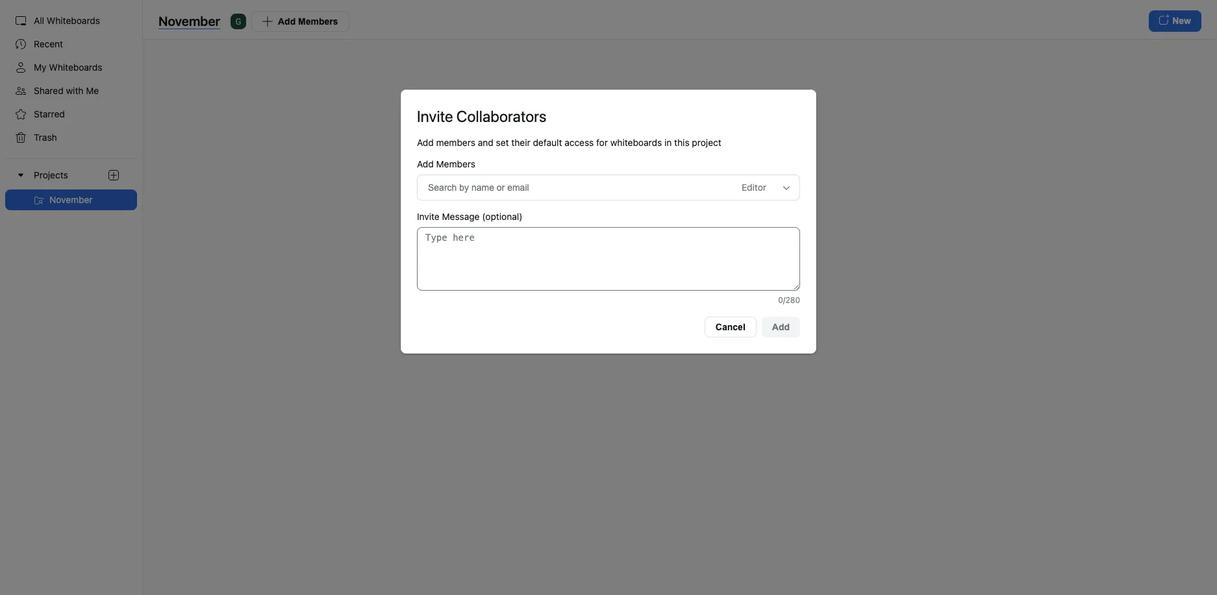 Task type: vqa. For each thing, say whether or not it's contained in the screenshot.
'Meeting'
no



Task type: locate. For each thing, give the bounding box(es) containing it.
add
[[278, 16, 296, 26], [417, 137, 434, 148], [417, 158, 434, 169], [772, 322, 790, 332]]

recent
[[34, 38, 63, 49]]

invite message (optional)
[[417, 211, 523, 222]]

0 vertical spatial november
[[158, 13, 220, 28]]

invite for invite collaborators
[[417, 107, 453, 125]]

1 vertical spatial invite
[[417, 211, 440, 222]]

whiteboards
[[47, 15, 100, 26], [49, 62, 102, 73]]

cancel
[[716, 322, 746, 332]]

menu item containing projects
[[0, 158, 142, 210]]

0 vertical spatial whiteboards
[[47, 15, 100, 26]]

1 invite from the top
[[417, 107, 453, 125]]

november inside menu item
[[49, 194, 93, 205]]

1 vertical spatial whiteboards
[[49, 62, 102, 73]]

1 vertical spatial members
[[436, 158, 476, 169]]

whiteboards inside menu item
[[47, 15, 100, 26]]

invite up 'members'
[[417, 107, 453, 125]]

0 horizontal spatial members
[[298, 16, 338, 26]]

1 horizontal spatial november
[[158, 13, 220, 28]]

members
[[298, 16, 338, 26], [436, 158, 476, 169]]

whiteboards up the with
[[49, 62, 102, 73]]

starred menu item
[[5, 104, 137, 125]]

message
[[442, 211, 480, 222]]

2 invite from the top
[[417, 211, 440, 222]]

1 horizontal spatial members
[[436, 158, 476, 169]]

projects
[[34, 170, 68, 181]]

0 horizontal spatial november
[[49, 194, 93, 205]]

default
[[533, 137, 562, 148]]

menu item
[[0, 158, 142, 210]]

november
[[158, 13, 220, 28], [49, 194, 93, 205]]

add members button
[[251, 11, 349, 32]]

trash
[[34, 132, 57, 143]]

1 vertical spatial add members
[[417, 158, 476, 169]]

editor button
[[742, 178, 781, 197]]

0 vertical spatial members
[[298, 16, 338, 26]]

invite
[[417, 107, 453, 125], [417, 211, 440, 222]]

1 vertical spatial november
[[49, 194, 93, 205]]

Invite Message (optional) text field
[[417, 227, 800, 291]]

0 vertical spatial add members
[[278, 16, 338, 26]]

in
[[665, 137, 672, 148]]

whiteboards inside menu item
[[49, 62, 102, 73]]

invite collaborators
[[417, 107, 547, 125]]

my
[[34, 62, 46, 73]]

invite collaborators dialog
[[401, 89, 816, 354]]

invite left message
[[417, 211, 440, 222]]

1 horizontal spatial add members
[[417, 158, 476, 169]]

menu bar
[[0, 0, 143, 596]]

0 vertical spatial invite
[[417, 107, 453, 125]]

whiteboards up recent menu item
[[47, 15, 100, 26]]

cancel button
[[705, 317, 757, 337]]

this
[[674, 137, 690, 148]]

0 horizontal spatial add members
[[278, 16, 338, 26]]

add members
[[278, 16, 338, 26], [417, 158, 476, 169]]



Task type: describe. For each thing, give the bounding box(es) containing it.
me
[[86, 85, 99, 96]]

whiteboards for my whiteboards
[[49, 62, 102, 73]]

with
[[66, 85, 83, 96]]

add members and set their default access for whiteboards in this project
[[417, 137, 722, 148]]

all whiteboards menu item
[[5, 10, 137, 31]]

Search by name or email,Search by name or email text field
[[428, 178, 715, 197]]

add button
[[762, 317, 800, 337]]

editor
[[742, 182, 767, 193]]

shared with me menu item
[[5, 81, 137, 101]]

all whiteboards
[[34, 15, 100, 26]]

november menu item
[[5, 190, 137, 210]]

starred
[[34, 108, 65, 120]]

0/280
[[778, 295, 800, 305]]

november image
[[34, 196, 44, 206]]

add members inside invite collaborators dialog
[[417, 158, 476, 169]]

my whiteboards
[[34, 62, 102, 73]]

(optional)
[[482, 211, 523, 222]]

whiteboards for all whiteboards
[[47, 15, 100, 26]]

for
[[596, 137, 608, 148]]

members inside button
[[298, 16, 338, 26]]

add members inside button
[[278, 16, 338, 26]]

shared
[[34, 85, 63, 96]]

show options image
[[781, 183, 792, 193]]

and
[[478, 137, 494, 148]]

access
[[565, 137, 594, 148]]

members inside invite collaborators dialog
[[436, 158, 476, 169]]

my whiteboards menu item
[[5, 57, 137, 78]]

recent menu item
[[5, 34, 137, 55]]

trash menu item
[[5, 127, 137, 148]]

set
[[496, 137, 509, 148]]

members
[[436, 137, 475, 148]]

their
[[511, 137, 531, 148]]

invite for invite message (optional)
[[417, 211, 440, 222]]

project
[[692, 137, 722, 148]]

whiteboards
[[610, 137, 662, 148]]

shared with me
[[34, 85, 99, 96]]

all
[[34, 15, 44, 26]]

menu bar containing all whiteboards
[[0, 0, 143, 596]]

november menu
[[0, 190, 142, 210]]

collaborators
[[457, 107, 547, 125]]



